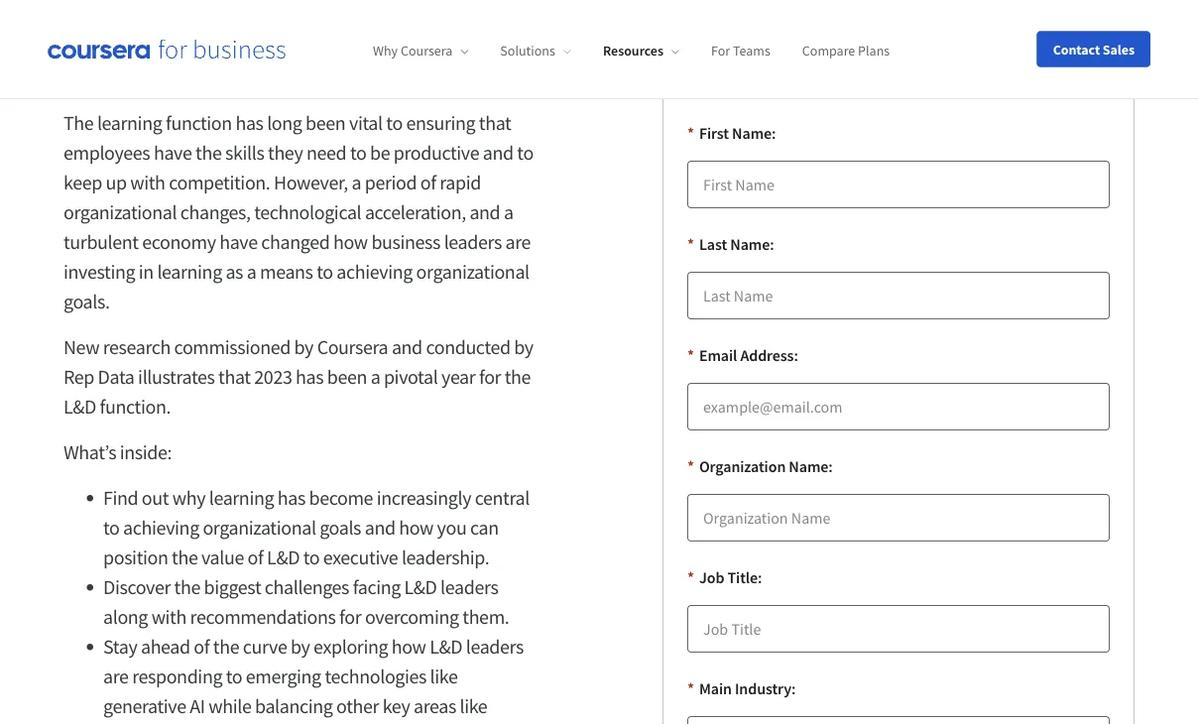 Task type: describe. For each thing, give the bounding box(es) containing it.
2023
[[254, 365, 292, 390]]

and down ai in the bottom left of the page
[[176, 725, 207, 726]]

productive
[[394, 141, 480, 166]]

can
[[470, 516, 499, 541]]

leadership.
[[402, 546, 490, 571]]

challenges
[[265, 576, 349, 600]]

means
[[260, 260, 313, 285]]

first
[[700, 124, 729, 143]]

* for * organization name:
[[688, 457, 695, 477]]

1 vertical spatial learning
[[157, 260, 222, 285]]

has inside "the learning function has long been vital to ensuring that employees have the skills they need to be productive and to keep up with competition. however, a period of rapid organizational changes, technological acceleration, and a turbulent economy have changed how business leaders are investing in learning as a means to achieving organizational goals."
[[236, 111, 264, 136]]

skills
[[225, 141, 264, 166]]

plans
[[859, 42, 890, 60]]

has inside new research commissioned by coursera and conducted by rep data illustrates that 2023 has been a pivotal year for the l&d function.
[[296, 365, 324, 390]]

1 horizontal spatial have
[[220, 230, 258, 255]]

long
[[267, 111, 302, 136]]

exploring
[[314, 635, 388, 660]]

competition.
[[169, 171, 270, 196]]

new
[[64, 335, 99, 360]]

2 vertical spatial leaders
[[466, 635, 524, 660]]

0 vertical spatial coursera
[[401, 42, 453, 60]]

learning inside find out why learning has become increasingly central to achieving organizational goals and how you can position the value of l&d to executive leadership. discover the biggest challenges facing l&d leaders along with recommendations for overcoming them. stay ahead of the curve by exploring how l&d leaders are responding to emerging technologies like generative ai while balancing other key areas like business and soft skills.
[[209, 486, 274, 511]]

rapid
[[440, 171, 481, 196]]

what's inside:
[[64, 441, 172, 465]]

position
[[103, 546, 168, 571]]

business inside find out why learning has become increasingly central to achieving organizational goals and how you can position the value of l&d to executive leadership. discover the biggest challenges facing l&d leaders along with recommendations for overcoming them. stay ahead of the curve by exploring how l&d leaders are responding to emerging technologies like generative ai while balancing other key areas like business and soft skills.
[[103, 725, 172, 726]]

solutions link
[[501, 42, 572, 60]]

goals
[[320, 516, 361, 541]]

goals.
[[64, 290, 110, 315]]

other
[[337, 695, 379, 720]]

contact
[[1054, 40, 1101, 58]]

why coursera
[[373, 42, 453, 60]]

the learning function has long been vital to ensuring that employees have the skills they need to be productive and to keep up with competition. however, a period of rapid organizational changes, technological acceleration, and a turbulent economy have changed how business leaders are investing in learning as a means to achieving organizational goals.
[[64, 111, 534, 315]]

commissioned
[[174, 335, 291, 360]]

inside:
[[120, 441, 172, 465]]

for
[[712, 42, 731, 60]]

compare
[[803, 42, 856, 60]]

skills.
[[244, 725, 287, 726]]

email
[[700, 346, 738, 366]]

while
[[209, 695, 252, 720]]

and down rapid
[[470, 200, 501, 225]]

l&d up challenges
[[267, 546, 300, 571]]

to down find
[[103, 516, 120, 541]]

been inside "the learning function has long been vital to ensuring that employees have the skills they need to be productive and to keep up with competition. however, a period of rapid organizational changes, technological acceleration, and a turbulent economy have changed how business leaders are investing in learning as a means to achieving organizational goals."
[[306, 111, 346, 136]]

technologies
[[325, 665, 427, 690]]

facing
[[353, 576, 401, 600]]

and right productive
[[483, 141, 514, 166]]

need
[[307, 141, 347, 166]]

turbulent
[[64, 230, 139, 255]]

curve
[[243, 635, 287, 660]]

keep
[[64, 171, 102, 196]]

address:
[[741, 346, 799, 366]]

1 vertical spatial leaders
[[441, 576, 499, 600]]

find
[[103, 486, 138, 511]]

achieving inside "the learning function has long been vital to ensuring that employees have the skills they need to be productive and to keep up with competition. however, a period of rapid organizational changes, technological acceleration, and a turbulent economy have changed how business leaders are investing in learning as a means to achieving organizational goals."
[[337, 260, 413, 285]]

1 horizontal spatial like
[[460, 695, 488, 720]]

with inside find out why learning has become increasingly central to achieving organizational goals and how you can position the value of l&d to executive leadership. discover the biggest challenges facing l&d leaders along with recommendations for overcoming them. stay ahead of the curve by exploring how l&d leaders are responding to emerging technologies like generative ai while balancing other key areas like business and soft skills.
[[151, 605, 187, 630]]

up
[[106, 171, 127, 196]]

1 vertical spatial how
[[399, 516, 434, 541]]

* for * email address:
[[688, 346, 695, 366]]

what's
[[64, 441, 116, 465]]

they
[[268, 141, 303, 166]]

0 vertical spatial organizational
[[64, 200, 177, 225]]

why coursera link
[[373, 42, 469, 60]]

organizational inside find out why learning has become increasingly central to achieving organizational goals and how you can position the value of l&d to executive leadership. discover the biggest challenges facing l&d leaders along with recommendations for overcoming them. stay ahead of the curve by exploring how l&d leaders are responding to emerging technologies like generative ai while balancing other key areas like business and soft skills.
[[203, 516, 316, 541]]

* organization name:
[[688, 457, 833, 477]]

resources link
[[603, 42, 680, 60]]

* email address:
[[688, 346, 799, 366]]

contact sales
[[1054, 40, 1135, 58]]

pivotal
[[384, 365, 438, 390]]

investing
[[64, 260, 135, 285]]

industry:
[[735, 679, 796, 699]]

generative
[[103, 695, 186, 720]]

0 horizontal spatial have
[[154, 141, 192, 166]]

* for * main industry:
[[688, 679, 695, 699]]

been inside new research commissioned by coursera and conducted by rep data illustrates that 2023 has been a pivotal year for the l&d function.
[[327, 365, 367, 390]]

vital
[[349, 111, 383, 136]]

0 vertical spatial like
[[430, 665, 458, 690]]

* job title:
[[688, 568, 763, 588]]

economy
[[142, 230, 216, 255]]

how inside "the learning function has long been vital to ensuring that employees have the skills they need to be productive and to keep up with competition. however, a period of rapid organizational changes, technological acceleration, and a turbulent economy have changed how business leaders are investing in learning as a means to achieving organizational goals."
[[333, 230, 368, 255]]

for inside find out why learning has become increasingly central to achieving organizational goals and how you can position the value of l&d to executive leadership. discover the biggest challenges facing l&d leaders along with recommendations for overcoming them. stay ahead of the curve by exploring how l&d leaders are responding to emerging technologies like generative ai while balancing other key areas like business and soft skills.
[[340, 605, 362, 630]]

the
[[64, 111, 94, 136]]

ai
[[190, 695, 205, 720]]

has inside find out why learning has become increasingly central to achieving organizational goals and how you can position the value of l&d to executive leadership. discover the biggest challenges facing l&d leaders along with recommendations for overcoming them. stay ahead of the curve by exploring how l&d leaders are responding to emerging technologies like generative ai while balancing other key areas like business and soft skills.
[[278, 486, 306, 511]]

research
[[103, 335, 171, 360]]

and inside new research commissioned by coursera and conducted by rep data illustrates that 2023 has been a pivotal year for the l&d function.
[[392, 335, 423, 360]]

recommendations
[[190, 605, 336, 630]]

* main industry:
[[688, 679, 796, 699]]

biggest
[[204, 576, 261, 600]]

data
[[98, 365, 135, 390]]

compare plans link
[[803, 42, 890, 60]]

the left curve
[[213, 635, 239, 660]]

rep
[[64, 365, 94, 390]]



Task type: vqa. For each thing, say whether or not it's contained in the screenshot.
long
yes



Task type: locate. For each thing, give the bounding box(es) containing it.
that down commissioned
[[218, 365, 251, 390]]

them.
[[463, 605, 510, 630]]

* left email
[[688, 346, 695, 366]]

Last Name text field
[[688, 272, 1111, 320]]

1 vertical spatial are
[[103, 665, 129, 690]]

that inside new research commissioned by coursera and conducted by rep data illustrates that 2023 has been a pivotal year for the l&d function.
[[218, 365, 251, 390]]

name:
[[733, 124, 776, 143], [731, 235, 775, 255], [789, 457, 833, 477]]

for up exploring
[[340, 605, 362, 630]]

1 horizontal spatial organizational
[[203, 516, 316, 541]]

0 horizontal spatial of
[[194, 635, 210, 660]]

the down function
[[196, 141, 222, 166]]

with up ahead
[[151, 605, 187, 630]]

0 horizontal spatial like
[[430, 665, 458, 690]]

Job Title text field
[[688, 606, 1111, 654]]

has left become
[[278, 486, 306, 511]]

0 vertical spatial have
[[154, 141, 192, 166]]

the inside "the learning function has long been vital to ensuring that employees have the skills they need to be productive and to keep up with competition. however, a period of rapid organizational changes, technological acceleration, and a turbulent economy have changed how business leaders are investing in learning as a means to achieving organizational goals."
[[196, 141, 222, 166]]

1 vertical spatial have
[[220, 230, 258, 255]]

leaders
[[444, 230, 502, 255], [441, 576, 499, 600], [466, 635, 524, 660]]

l&d down rep
[[64, 395, 96, 420]]

0 vertical spatial of
[[421, 171, 436, 196]]

areas
[[414, 695, 456, 720]]

been up need
[[306, 111, 346, 136]]

1 vertical spatial business
[[103, 725, 172, 726]]

to up while
[[226, 665, 242, 690]]

0 horizontal spatial that
[[218, 365, 251, 390]]

1 horizontal spatial coursera
[[401, 42, 453, 60]]

* for * last name:
[[688, 235, 695, 255]]

illustrates
[[138, 365, 215, 390]]

2 vertical spatial of
[[194, 635, 210, 660]]

4 * from the top
[[688, 457, 695, 477]]

1 vertical spatial name:
[[731, 235, 775, 255]]

1 horizontal spatial that
[[479, 111, 512, 136]]

0 horizontal spatial achieving
[[123, 516, 199, 541]]

to right means
[[317, 260, 333, 285]]

as
[[226, 260, 243, 285]]

0 horizontal spatial are
[[103, 665, 129, 690]]

have
[[154, 141, 192, 166], [220, 230, 258, 255]]

changed
[[261, 230, 330, 255]]

1 horizontal spatial achieving
[[337, 260, 413, 285]]

business down the 'generative'
[[103, 725, 172, 726]]

l&d down the overcoming
[[430, 635, 463, 660]]

1 vertical spatial has
[[296, 365, 324, 390]]

teams
[[733, 42, 771, 60]]

key
[[383, 695, 410, 720]]

organizational up value
[[203, 516, 316, 541]]

leaders down rapid
[[444, 230, 502, 255]]

by right conducted
[[514, 335, 534, 360]]

sales
[[1104, 40, 1135, 58]]

* left last
[[688, 235, 695, 255]]

* last name:
[[688, 235, 775, 255]]

l&d
[[64, 395, 96, 420], [267, 546, 300, 571], [404, 576, 437, 600], [430, 635, 463, 660]]

conducted
[[426, 335, 511, 360]]

example@email.com email field
[[688, 384, 1111, 431]]

you
[[437, 516, 467, 541]]

compare plans
[[803, 42, 890, 60]]

main
[[700, 679, 732, 699]]

* left first
[[688, 124, 695, 143]]

are inside find out why learning has become increasingly central to achieving organizational goals and how you can position the value of l&d to executive leadership. discover the biggest challenges facing l&d leaders along with recommendations for overcoming them. stay ahead of the curve by exploring how l&d leaders are responding to emerging technologies like generative ai while balancing other key areas like business and soft skills.
[[103, 665, 129, 690]]

name: for * last name:
[[731, 235, 775, 255]]

business inside "the learning function has long been vital to ensuring that employees have the skills they need to be productive and to keep up with competition. however, a period of rapid organizational changes, technological acceleration, and a turbulent economy have changed how business leaders are investing in learning as a means to achieving organizational goals."
[[372, 230, 441, 255]]

0 vertical spatial are
[[506, 230, 531, 255]]

for teams
[[712, 42, 771, 60]]

along
[[103, 605, 148, 630]]

organizational down "up"
[[64, 200, 177, 225]]

leaders down 'them.'
[[466, 635, 524, 660]]

technological
[[254, 200, 362, 225]]

2 horizontal spatial of
[[421, 171, 436, 196]]

and up executive
[[365, 516, 396, 541]]

organizational up conducted
[[416, 260, 530, 285]]

emerging
[[246, 665, 321, 690]]

learning right why
[[209, 486, 274, 511]]

like right areas
[[460, 695, 488, 720]]

for right year
[[479, 365, 501, 390]]

1 vertical spatial like
[[460, 695, 488, 720]]

0 vertical spatial achieving
[[337, 260, 413, 285]]

leaders up 'them.'
[[441, 576, 499, 600]]

1 vertical spatial that
[[218, 365, 251, 390]]

1 horizontal spatial business
[[372, 230, 441, 255]]

ensuring
[[406, 111, 476, 136]]

value
[[202, 546, 244, 571]]

executive
[[323, 546, 398, 571]]

how down the overcoming
[[392, 635, 426, 660]]

of inside "the learning function has long been vital to ensuring that employees have the skills they need to be productive and to keep up with competition. however, a period of rapid organizational changes, technological acceleration, and a turbulent economy have changed how business leaders are investing in learning as a means to achieving organizational goals."
[[421, 171, 436, 196]]

ahead
[[141, 635, 190, 660]]

* left job
[[688, 568, 695, 588]]

with right "up"
[[130, 171, 165, 196]]

a
[[352, 171, 361, 196], [504, 200, 514, 225], [247, 260, 256, 285], [371, 365, 380, 390]]

however,
[[274, 171, 348, 196]]

to left be
[[350, 141, 367, 166]]

the down conducted
[[505, 365, 531, 390]]

discover
[[103, 576, 171, 600]]

2 vertical spatial learning
[[209, 486, 274, 511]]

has right 2023
[[296, 365, 324, 390]]

why
[[172, 486, 206, 511]]

of right ahead
[[194, 635, 210, 660]]

0 vertical spatial business
[[372, 230, 441, 255]]

First Name text field
[[688, 161, 1111, 209]]

has
[[236, 111, 264, 136], [296, 365, 324, 390], [278, 486, 306, 511]]

solutions
[[501, 42, 556, 60]]

organizational
[[64, 200, 177, 225], [416, 260, 530, 285], [203, 516, 316, 541]]

0 vertical spatial leaders
[[444, 230, 502, 255]]

the inside new research commissioned by coursera and conducted by rep data illustrates that 2023 has been a pivotal year for the l&d function.
[[505, 365, 531, 390]]

0 vertical spatial has
[[236, 111, 264, 136]]

last
[[700, 235, 728, 255]]

name: for * organization name:
[[789, 457, 833, 477]]

coursera
[[401, 42, 453, 60], [317, 335, 388, 360]]

business down acceleration, on the left of the page
[[372, 230, 441, 255]]

2 vertical spatial organizational
[[203, 516, 316, 541]]

0 horizontal spatial organizational
[[64, 200, 177, 225]]

changes,
[[180, 200, 251, 225]]

name: for * first name:
[[733, 124, 776, 143]]

soft
[[210, 725, 240, 726]]

achieving inside find out why learning has become increasingly central to achieving organizational goals and how you can position the value of l&d to executive leadership. discover the biggest challenges facing l&d leaders along with recommendations for overcoming them. stay ahead of the curve by exploring how l&d leaders are responding to emerging technologies like generative ai while balancing other key areas like business and soft skills.
[[123, 516, 199, 541]]

name: right the organization at the right
[[789, 457, 833, 477]]

balancing
[[255, 695, 333, 720]]

for inside new research commissioned by coursera and conducted by rep data illustrates that 2023 has been a pivotal year for the l&d function.
[[479, 365, 501, 390]]

how down the technological
[[333, 230, 368, 255]]

1 vertical spatial organizational
[[416, 260, 530, 285]]

become
[[309, 486, 373, 511]]

0 vertical spatial how
[[333, 230, 368, 255]]

achieving down acceleration, on the left of the page
[[337, 260, 413, 285]]

coursera up pivotal
[[317, 335, 388, 360]]

2 * from the top
[[688, 235, 695, 255]]

* for * first name:
[[688, 124, 695, 143]]

responding
[[132, 665, 222, 690]]

new research commissioned by coursera and conducted by rep data illustrates that 2023 has been a pivotal year for the l&d function.
[[64, 335, 534, 420]]

that inside "the learning function has long been vital to ensuring that employees have the skills they need to be productive and to keep up with competition. however, a period of rapid organizational changes, technological acceleration, and a turbulent economy have changed how business leaders are investing in learning as a means to achieving organizational goals."
[[479, 111, 512, 136]]

learning down "economy"
[[157, 260, 222, 285]]

learning up employees
[[97, 111, 162, 136]]

title:
[[728, 568, 763, 588]]

a left period
[[352, 171, 361, 196]]

name: right first
[[733, 124, 776, 143]]

1 vertical spatial coursera
[[317, 335, 388, 360]]

function
[[166, 111, 232, 136]]

a right as
[[247, 260, 256, 285]]

with inside "the learning function has long been vital to ensuring that employees have the skills they need to be productive and to keep up with competition. however, a period of rapid organizational changes, technological acceleration, and a turbulent economy have changed how business leaders are investing in learning as a means to achieving organizational goals."
[[130, 171, 165, 196]]

name: right last
[[731, 235, 775, 255]]

been left pivotal
[[327, 365, 367, 390]]

to up challenges
[[303, 546, 320, 571]]

and up pivotal
[[392, 335, 423, 360]]

how down increasingly
[[399, 516, 434, 541]]

employees
[[64, 141, 150, 166]]

to right the vital
[[386, 111, 403, 136]]

l&d inside new research commissioned by coursera and conducted by rep data illustrates that 2023 has been a pivotal year for the l&d function.
[[64, 395, 96, 420]]

contact sales button
[[1038, 31, 1151, 67]]

1 * from the top
[[688, 124, 695, 143]]

function.
[[100, 395, 171, 420]]

why
[[373, 42, 398, 60]]

by right commissioned
[[294, 335, 314, 360]]

2 horizontal spatial organizational
[[416, 260, 530, 285]]

central
[[475, 486, 530, 511]]

5 * from the top
[[688, 568, 695, 588]]

1 vertical spatial for
[[340, 605, 362, 630]]

a right acceleration, on the left of the page
[[504, 200, 514, 225]]

* left main
[[688, 679, 695, 699]]

6 * from the top
[[688, 679, 695, 699]]

are
[[506, 230, 531, 255], [103, 665, 129, 690]]

1 vertical spatial with
[[151, 605, 187, 630]]

a inside new research commissioned by coursera and conducted by rep data illustrates that 2023 has been a pivotal year for the l&d function.
[[371, 365, 380, 390]]

0 vertical spatial been
[[306, 111, 346, 136]]

of
[[421, 171, 436, 196], [248, 546, 263, 571], [194, 635, 210, 660]]

that right "ensuring"
[[479, 111, 512, 136]]

0 vertical spatial with
[[130, 171, 165, 196]]

overcoming
[[365, 605, 459, 630]]

*
[[688, 124, 695, 143], [688, 235, 695, 255], [688, 346, 695, 366], [688, 457, 695, 477], [688, 568, 695, 588], [688, 679, 695, 699]]

1 horizontal spatial for
[[479, 365, 501, 390]]

year
[[442, 365, 476, 390]]

leaders inside "the learning function has long been vital to ensuring that employees have the skills they need to be productive and to keep up with competition. however, a period of rapid organizational changes, technological acceleration, and a turbulent economy have changed how business leaders are investing in learning as a means to achieving organizational goals."
[[444, 230, 502, 255]]

0 horizontal spatial for
[[340, 605, 362, 630]]

in
[[139, 260, 154, 285]]

a left pivotal
[[371, 365, 380, 390]]

0 horizontal spatial coursera
[[317, 335, 388, 360]]

been
[[306, 111, 346, 136], [327, 365, 367, 390]]

be
[[370, 141, 390, 166]]

coursera inside new research commissioned by coursera and conducted by rep data illustrates that 2023 has been a pivotal year for the l&d function.
[[317, 335, 388, 360]]

organization
[[700, 457, 786, 477]]

l&d up the overcoming
[[404, 576, 437, 600]]

have up as
[[220, 230, 258, 255]]

0 vertical spatial for
[[479, 365, 501, 390]]

achieving down out
[[123, 516, 199, 541]]

0 vertical spatial learning
[[97, 111, 162, 136]]

2 vertical spatial how
[[392, 635, 426, 660]]

by up emerging
[[291, 635, 310, 660]]

for
[[479, 365, 501, 390], [340, 605, 362, 630]]

like up areas
[[430, 665, 458, 690]]

2 vertical spatial name:
[[789, 457, 833, 477]]

3 * from the top
[[688, 346, 695, 366]]

of down productive
[[421, 171, 436, 196]]

0 horizontal spatial business
[[103, 725, 172, 726]]

coursera for business image
[[48, 39, 286, 59]]

1 vertical spatial of
[[248, 546, 263, 571]]

have down function
[[154, 141, 192, 166]]

find out why learning has become increasingly central to achieving organizational goals and how you can position the value of l&d to executive leadership. discover the biggest challenges facing l&d leaders along with recommendations for overcoming them. stay ahead of the curve by exploring how l&d leaders are responding to emerging technologies like generative ai while balancing other key areas like business and soft skills.
[[103, 486, 530, 726]]

learning
[[97, 111, 162, 136], [157, 260, 222, 285], [209, 486, 274, 511]]

period
[[365, 171, 417, 196]]

0 vertical spatial that
[[479, 111, 512, 136]]

by inside find out why learning has become increasingly central to achieving organizational goals and how you can position the value of l&d to executive leadership. discover the biggest challenges facing l&d leaders along with recommendations for overcoming them. stay ahead of the curve by exploring how l&d leaders are responding to emerging technologies like generative ai while balancing other key areas like business and soft skills.
[[291, 635, 310, 660]]

like
[[430, 665, 458, 690], [460, 695, 488, 720]]

Organization Name text field
[[688, 495, 1111, 542]]

1 horizontal spatial are
[[506, 230, 531, 255]]

* left the organization at the right
[[688, 457, 695, 477]]

has up skills
[[236, 111, 264, 136]]

1 horizontal spatial of
[[248, 546, 263, 571]]

0 vertical spatial name:
[[733, 124, 776, 143]]

* for * job title:
[[688, 568, 695, 588]]

stay
[[103, 635, 137, 660]]

job
[[700, 568, 725, 588]]

the left "biggest"
[[174, 576, 200, 600]]

to right productive
[[517, 141, 534, 166]]

coursera right why
[[401, 42, 453, 60]]

the
[[196, 141, 222, 166], [505, 365, 531, 390], [172, 546, 198, 571], [174, 576, 200, 600], [213, 635, 239, 660]]

out
[[142, 486, 169, 511]]

for teams link
[[712, 42, 771, 60]]

2 vertical spatial has
[[278, 486, 306, 511]]

increasingly
[[377, 486, 472, 511]]

the left value
[[172, 546, 198, 571]]

1 vertical spatial been
[[327, 365, 367, 390]]

1 vertical spatial achieving
[[123, 516, 199, 541]]

* first name:
[[688, 124, 776, 143]]

of right value
[[248, 546, 263, 571]]

are inside "the learning function has long been vital to ensuring that employees have the skills they need to be productive and to keep up with competition. however, a period of rapid organizational changes, technological acceleration, and a turbulent economy have changed how business leaders are investing in learning as a means to achieving organizational goals."
[[506, 230, 531, 255]]



